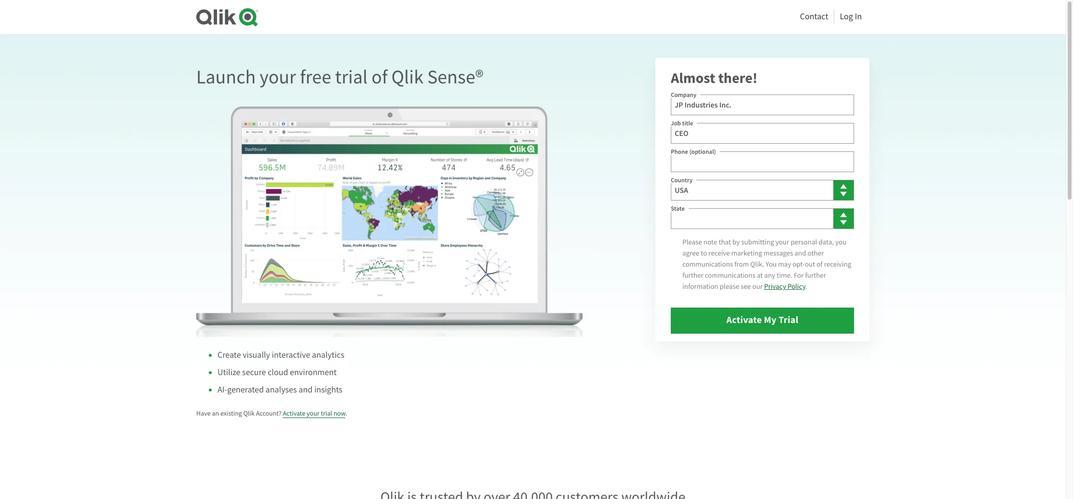 Task type: locate. For each thing, give the bounding box(es) containing it.
2 vertical spatial your
[[307, 409, 320, 418]]

0 horizontal spatial of
[[372, 65, 388, 89]]

1 vertical spatial your
[[776, 237, 789, 247]]

0 vertical spatial .
[[806, 282, 807, 291]]

1 vertical spatial trial
[[321, 409, 332, 418]]

1 horizontal spatial and
[[795, 248, 806, 258]]

1 horizontal spatial further
[[805, 271, 826, 280]]

your right activate
[[307, 409, 320, 418]]

and down environment
[[299, 384, 313, 396]]

opt-
[[793, 260, 805, 269]]

job title
[[671, 119, 693, 127]]

there!
[[718, 69, 758, 88]]

please
[[720, 282, 739, 291]]

communications up please
[[705, 271, 756, 280]]

.
[[806, 282, 807, 291], [346, 409, 347, 418]]

for
[[794, 271, 804, 280]]

0 horizontal spatial further
[[683, 271, 704, 280]]

log
[[840, 11, 853, 22]]

privacy policy link
[[764, 282, 806, 291]]

your up 'messages'
[[776, 237, 789, 247]]

(optional)
[[689, 148, 716, 156]]

qlik right existing
[[243, 409, 255, 418]]

trial left now at the bottom of the page
[[321, 409, 332, 418]]

further
[[683, 271, 704, 280], [805, 271, 826, 280]]

sense®
[[427, 65, 484, 89]]

phone (optional)
[[671, 148, 716, 156]]

other
[[808, 248, 824, 258]]

messages
[[764, 248, 793, 258]]

free
[[300, 65, 331, 89]]

and inside please note that by submitting your personal data, you agree to receive marketing messages and other communications from qlik. you may opt-out of receiving further communications at any time. for further information please see our
[[795, 248, 806, 258]]

0 horizontal spatial and
[[299, 384, 313, 396]]

out
[[805, 260, 815, 269]]

0 vertical spatial of
[[372, 65, 388, 89]]

please note that by submitting your personal data, you agree to receive marketing messages and other communications from qlik. you may opt-out of receiving further communications at any time. for further information please see our
[[683, 237, 852, 291]]

0 vertical spatial and
[[795, 248, 806, 258]]

visually
[[243, 350, 270, 361]]

2 horizontal spatial your
[[776, 237, 789, 247]]

qlik.
[[750, 260, 764, 269]]

None submit
[[671, 308, 854, 334]]

trial
[[335, 65, 368, 89], [321, 409, 332, 418]]

1 vertical spatial of
[[817, 260, 823, 269]]

in
[[855, 11, 862, 22]]

policy
[[788, 282, 806, 291]]

receive
[[709, 248, 730, 258]]

further up information
[[683, 271, 704, 280]]

title
[[682, 119, 693, 127]]

existing
[[220, 409, 242, 418]]

note
[[704, 237, 717, 247]]

almost there!
[[671, 69, 758, 88]]

privacy policy .
[[764, 282, 807, 291]]

by
[[733, 237, 740, 247]]

our
[[752, 282, 763, 291]]

and
[[795, 248, 806, 258], [299, 384, 313, 396]]

your left the 'free'
[[260, 65, 296, 89]]

1 horizontal spatial of
[[817, 260, 823, 269]]

almost
[[671, 69, 715, 88]]

of
[[372, 65, 388, 89], [817, 260, 823, 269]]

1 vertical spatial .
[[346, 409, 347, 418]]

job
[[671, 119, 681, 127]]

utilize secure cloud environment
[[218, 367, 337, 378]]

contact link
[[800, 9, 828, 24]]

Phone (optional) text field
[[671, 151, 854, 172]]

company
[[671, 91, 697, 99]]

1 horizontal spatial .
[[806, 282, 807, 291]]

go to the home page. image
[[196, 8, 258, 27]]

qlik
[[391, 65, 423, 89], [243, 409, 255, 418]]

1 vertical spatial and
[[299, 384, 313, 396]]

0 horizontal spatial your
[[260, 65, 296, 89]]

and up opt-
[[795, 248, 806, 258]]

contact
[[800, 11, 828, 22]]

generated
[[227, 384, 264, 396]]

agree
[[683, 248, 699, 258]]

0 vertical spatial trial
[[335, 65, 368, 89]]

qlik left 'sense®'
[[391, 65, 423, 89]]

log in
[[840, 11, 862, 22]]

1 vertical spatial qlik
[[243, 409, 255, 418]]

trial right the 'free'
[[335, 65, 368, 89]]

1 horizontal spatial qlik
[[391, 65, 423, 89]]

0 horizontal spatial qlik
[[243, 409, 255, 418]]

further down out
[[805, 271, 826, 280]]

1 vertical spatial communications
[[705, 271, 756, 280]]

create
[[218, 350, 241, 361]]

now
[[334, 409, 346, 418]]

launch your free trial of qlik sense®
[[196, 65, 484, 89]]

information
[[683, 282, 718, 291]]

see
[[741, 282, 751, 291]]

communications
[[683, 260, 733, 269], [705, 271, 756, 280]]

ai-generated analyses and insights
[[218, 384, 343, 396]]

1 horizontal spatial your
[[307, 409, 320, 418]]

communications down the to
[[683, 260, 733, 269]]

your
[[260, 65, 296, 89], [776, 237, 789, 247], [307, 409, 320, 418]]

0 horizontal spatial trial
[[321, 409, 332, 418]]



Task type: vqa. For each thing, say whether or not it's contained in the screenshot.
Have
yes



Task type: describe. For each thing, give the bounding box(es) containing it.
interactive
[[272, 350, 310, 361]]

please
[[683, 237, 702, 247]]

have an existing qlik account? activate your trial now .
[[196, 409, 347, 418]]

launch
[[196, 65, 256, 89]]

analyses
[[266, 384, 297, 396]]

0 vertical spatial communications
[[683, 260, 733, 269]]

marketing
[[731, 248, 762, 258]]

1 horizontal spatial trial
[[335, 65, 368, 89]]

utilize
[[218, 367, 240, 378]]

secure
[[242, 367, 266, 378]]

create visually interactive analytics
[[218, 350, 344, 361]]

at
[[757, 271, 763, 280]]

an
[[212, 409, 219, 418]]

cloud
[[268, 367, 288, 378]]

submitting
[[741, 237, 774, 247]]

activate
[[283, 409, 305, 418]]

you
[[766, 260, 777, 269]]

country
[[671, 176, 693, 184]]

ai-
[[218, 384, 227, 396]]

phone
[[671, 148, 688, 156]]

you
[[835, 237, 847, 247]]

privacy
[[764, 282, 786, 291]]

1 further from the left
[[683, 271, 704, 280]]

Job title text field
[[671, 123, 854, 144]]

log in link
[[840, 9, 862, 24]]

environment
[[290, 367, 337, 378]]

to
[[701, 248, 707, 258]]

from
[[735, 260, 749, 269]]

0 horizontal spatial .
[[346, 409, 347, 418]]

state
[[671, 205, 685, 213]]

0 vertical spatial qlik
[[391, 65, 423, 89]]

receiving
[[824, 260, 852, 269]]

0 vertical spatial your
[[260, 65, 296, 89]]

have
[[196, 409, 211, 418]]

data,
[[819, 237, 834, 247]]

activate your trial now link
[[283, 409, 346, 418]]

time.
[[777, 271, 792, 280]]

your inside please note that by submitting your personal data, you agree to receive marketing messages and other communications from qlik. you may opt-out of receiving further communications at any time. for further information please see our
[[776, 237, 789, 247]]

of inside please note that by submitting your personal data, you agree to receive marketing messages and other communications from qlik. you may opt-out of receiving further communications at any time. for further information please see our
[[817, 260, 823, 269]]

that
[[719, 237, 731, 247]]

personal
[[791, 237, 817, 247]]

Company text field
[[671, 95, 854, 115]]

insights
[[314, 384, 343, 396]]

any
[[764, 271, 775, 280]]

analytics
[[312, 350, 344, 361]]

account?
[[256, 409, 282, 418]]

may
[[778, 260, 791, 269]]

2 further from the left
[[805, 271, 826, 280]]



